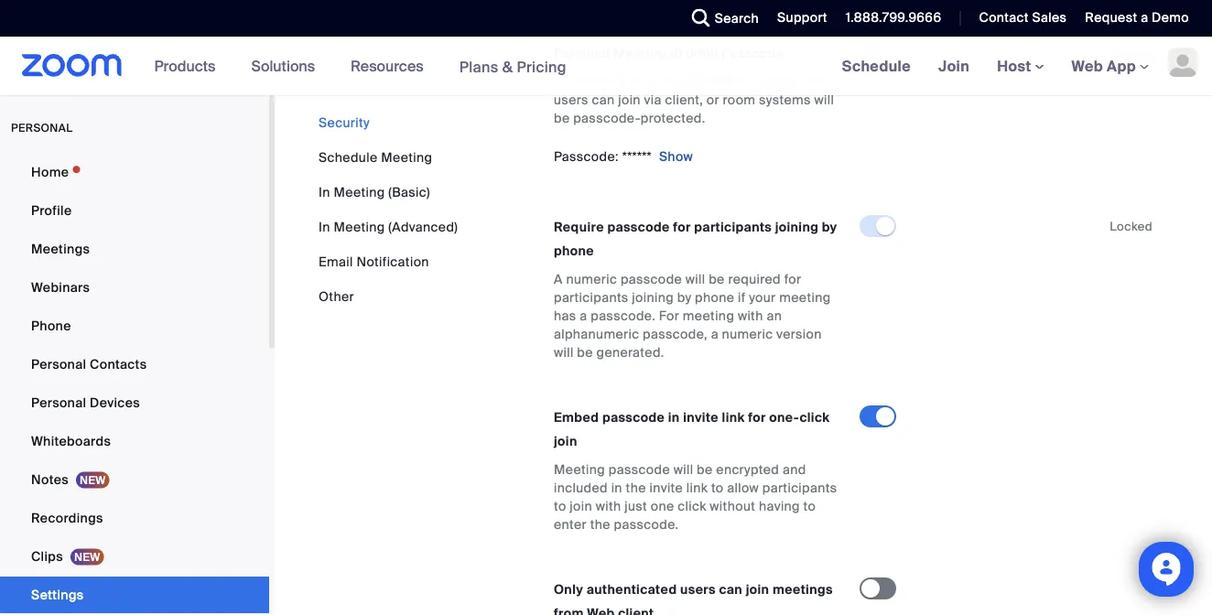 Task type: describe. For each thing, give the bounding box(es) containing it.
0 horizontal spatial numeric
[[566, 271, 618, 288]]

by inside a numeric passcode will be required for participants joining by phone if your meeting has a passcode. for meeting with an alphanumeric passcode, a numeric version will be generated.
[[678, 289, 692, 306]]

web app button
[[1072, 56, 1150, 76]]

contact
[[980, 9, 1029, 26]]

settings link
[[0, 577, 269, 614]]

be inside all personal meeting id (pmi) meetings that users can join via client, or room systems will be passcode-protected.
[[554, 109, 570, 126]]

for
[[659, 307, 680, 324]]

host
[[998, 56, 1036, 76]]

0 vertical spatial (pmi)
[[687, 44, 719, 61]]

email
[[319, 253, 353, 270]]

only authenticated users can join meetings from web client
[[554, 581, 833, 616]]

participants inside a numeric passcode will be required for participants joining by phone if your meeting has a passcode. for meeting with an alphanumeric passcode, a numeric version will be generated.
[[554, 289, 629, 306]]

whiteboards link
[[0, 423, 269, 460]]

meeting for schedule meeting
[[381, 149, 433, 166]]

click inside meeting passcode will be encrypted and included in the invite link to allow participants to join with just one click without having to enter the passcode.
[[678, 498, 707, 515]]

1 vertical spatial the
[[591, 516, 611, 533]]

generated.
[[597, 344, 665, 361]]

(advanced)
[[389, 218, 458, 235]]

demo
[[1152, 9, 1190, 26]]

plans
[[460, 57, 499, 76]]

users inside the only authenticated users can join meetings from web client
[[681, 581, 716, 598]]

alphanumeric
[[554, 326, 640, 343]]

systems
[[759, 91, 811, 108]]

require
[[554, 218, 604, 235]]

plans & pricing
[[460, 57, 567, 76]]

******
[[623, 148, 652, 165]]

will down the has
[[554, 344, 574, 361]]

solutions button
[[251, 37, 323, 95]]

1 horizontal spatial to
[[712, 479, 724, 496]]

passcode inside a numeric passcode will be required for participants joining by phone if your meeting has a passcode. for meeting with an alphanumeric passcode, a numeric version will be generated.
[[621, 271, 683, 288]]

email notification link
[[319, 253, 429, 270]]

personal meeting id (pmi) passcode
[[554, 44, 784, 61]]

meetings link
[[0, 231, 269, 267]]

allow
[[728, 479, 759, 496]]

in meeting (basic)
[[319, 184, 430, 201]]

webinars
[[31, 279, 90, 296]]

passcode-
[[574, 109, 641, 126]]

resources
[[351, 56, 424, 76]]

in for in meeting (basic)
[[319, 184, 330, 201]]

embed passcode in invite link for one-click join
[[554, 409, 830, 450]]

phone
[[31, 317, 71, 334]]

will down require passcode for participants joining by phone
[[686, 271, 706, 288]]

authenticated
[[587, 581, 677, 598]]

2 horizontal spatial a
[[1142, 9, 1149, 26]]

and
[[783, 461, 807, 478]]

in inside meeting passcode will be encrypted and included in the invite link to allow participants to join with just one click without having to enter the passcode.
[[612, 479, 623, 496]]

embed
[[554, 409, 599, 426]]

link inside meeting passcode will be encrypted and included in the invite link to allow participants to join with just one click without having to enter the passcode.
[[687, 479, 708, 496]]

encrypted
[[717, 461, 780, 478]]

show
[[659, 149, 694, 165]]

in inside embed passcode in invite link for one-click join
[[668, 409, 680, 426]]

search button
[[679, 0, 764, 37]]

notes
[[31, 471, 69, 488]]

meetings navigation
[[829, 37, 1213, 97]]

settings
[[31, 587, 84, 604]]

enter
[[554, 516, 587, 533]]

a
[[554, 271, 563, 288]]

joining inside a numeric passcode will be required for participants joining by phone if your meeting has a passcode. for meeting with an alphanumeric passcode, a numeric version will be generated.
[[632, 289, 674, 306]]

notification
[[357, 253, 429, 270]]

meeting passcode will be encrypted and included in the invite link to allow participants to join with just one click without having to enter the passcode.
[[554, 461, 838, 533]]

will inside meeting passcode will be encrypted and included in the invite link to allow participants to join with just one click without having to enter the passcode.
[[674, 461, 694, 478]]

profile picture image
[[1169, 48, 1198, 77]]

from
[[554, 605, 584, 616]]

1 horizontal spatial a
[[711, 326, 719, 343]]

link inside embed passcode in invite link for one-click join
[[722, 409, 745, 426]]

with inside meeting passcode will be encrypted and included in the invite link to allow participants to join with just one click without having to enter the passcode.
[[596, 498, 622, 515]]

request
[[1086, 9, 1138, 26]]

only
[[554, 581, 584, 598]]

(pmi) inside all personal meeting id (pmi) meetings that users can join via client, or room systems will be passcode-protected.
[[703, 73, 735, 90]]

personal
[[11, 121, 73, 135]]

web inside meetings navigation
[[1072, 56, 1104, 76]]

web app
[[1072, 56, 1137, 76]]

0 horizontal spatial to
[[554, 498, 567, 515]]

has
[[554, 307, 577, 324]]

personal inside all personal meeting id (pmi) meetings that users can join via client, or room systems will be passcode-protected.
[[573, 73, 628, 90]]

be inside meeting passcode will be encrypted and included in the invite link to allow participants to join with just one click without having to enter the passcode.
[[697, 461, 713, 478]]

personal contacts link
[[0, 346, 269, 383]]

schedule link
[[829, 37, 925, 95]]

with inside a numeric passcode will be required for participants joining by phone if your meeting has a passcode. for meeting with an alphanumeric passcode, a numeric version will be generated.
[[738, 307, 764, 324]]

profile link
[[0, 192, 269, 229]]

required
[[729, 271, 781, 288]]

search
[[715, 10, 759, 27]]

room
[[723, 91, 756, 108]]

1 vertical spatial a
[[580, 307, 588, 324]]

without
[[710, 498, 756, 515]]

just
[[625, 498, 648, 515]]

zoom logo image
[[22, 54, 122, 77]]

in meeting (advanced) link
[[319, 218, 458, 235]]

version
[[777, 326, 822, 343]]

one-
[[770, 409, 800, 426]]

other
[[319, 288, 354, 305]]

passcode
[[722, 44, 784, 61]]

protected.
[[641, 109, 706, 126]]

security
[[319, 114, 370, 131]]

passcode,
[[643, 326, 708, 343]]

&
[[503, 57, 513, 76]]

pricing
[[517, 57, 567, 76]]

in meeting (advanced)
[[319, 218, 458, 235]]

if
[[738, 289, 746, 306]]

personal devices
[[31, 394, 140, 411]]

app
[[1108, 56, 1137, 76]]

all
[[554, 73, 570, 90]]

one
[[651, 498, 675, 515]]

be left "required"
[[709, 271, 725, 288]]

schedule for schedule
[[842, 56, 912, 76]]

devices
[[90, 394, 140, 411]]

included
[[554, 479, 608, 496]]



Task type: vqa. For each thing, say whether or not it's contained in the screenshot.
bottommost 'to'
no



Task type: locate. For each thing, give the bounding box(es) containing it.
passcode inside meeting passcode will be encrypted and included in the invite link to allow participants to join with just one click without having to enter the passcode.
[[609, 461, 671, 478]]

1 vertical spatial web
[[587, 605, 615, 616]]

meetings for (pmi)
[[738, 73, 797, 90]]

passcode: ****** show
[[554, 148, 694, 165]]

passcode. inside meeting passcode will be encrypted and included in the invite link to allow participants to join with just one click without having to enter the passcode.
[[614, 516, 679, 533]]

passcode. down just
[[614, 516, 679, 533]]

web right from
[[587, 605, 615, 616]]

0 vertical spatial by
[[822, 218, 838, 235]]

will down that
[[815, 91, 835, 108]]

for inside a numeric passcode will be required for participants joining by phone if your meeting has a passcode. for meeting with an alphanumeric passcode, a numeric version will be generated.
[[785, 271, 802, 288]]

for inside require passcode for participants joining by phone
[[674, 218, 691, 235]]

1.888.799.9666 button
[[832, 0, 947, 37], [846, 9, 942, 26]]

(pmi) down search button
[[687, 44, 719, 61]]

0 vertical spatial id
[[670, 44, 684, 61]]

1 horizontal spatial can
[[719, 581, 743, 598]]

by
[[822, 218, 838, 235], [678, 289, 692, 306]]

client
[[618, 605, 655, 616]]

sales
[[1033, 9, 1068, 26]]

will inside all personal meeting id (pmi) meetings that users can join via client, or room systems will be passcode-protected.
[[815, 91, 835, 108]]

products button
[[154, 37, 224, 95]]

email notification
[[319, 253, 429, 270]]

contact sales
[[980, 9, 1068, 26]]

meeting inside meeting passcode will be encrypted and included in the invite link to allow participants to join with just one click without having to enter the passcode.
[[554, 461, 606, 478]]

whiteboards
[[31, 433, 111, 450]]

phone inside require passcode for participants joining by phone
[[554, 242, 594, 259]]

invite up encrypted
[[684, 409, 719, 426]]

1 horizontal spatial in
[[668, 409, 680, 426]]

be down "all" at the left of page
[[554, 109, 570, 126]]

join down the "embed"
[[554, 433, 578, 450]]

0 vertical spatial in
[[668, 409, 680, 426]]

1 vertical spatial invite
[[650, 479, 683, 496]]

with
[[738, 307, 764, 324], [596, 498, 622, 515]]

1 locked from the top
[[1110, 44, 1153, 60]]

to right having
[[804, 498, 816, 515]]

1 vertical spatial by
[[678, 289, 692, 306]]

product information navigation
[[141, 37, 581, 97]]

support
[[778, 9, 828, 26]]

0 horizontal spatial click
[[678, 498, 707, 515]]

0 horizontal spatial web
[[587, 605, 615, 616]]

in down schedule meeting link
[[319, 184, 330, 201]]

participants up the has
[[554, 289, 629, 306]]

0 vertical spatial phone
[[554, 242, 594, 259]]

1 vertical spatial for
[[785, 271, 802, 288]]

home
[[31, 164, 69, 180]]

phone left if
[[695, 289, 735, 306]]

1 horizontal spatial the
[[626, 479, 647, 496]]

banner containing products
[[0, 37, 1213, 97]]

1 vertical spatial participants
[[554, 289, 629, 306]]

0 vertical spatial with
[[738, 307, 764, 324]]

for left one-
[[749, 409, 766, 426]]

join down included
[[570, 498, 593, 515]]

0 vertical spatial can
[[592, 91, 615, 108]]

meeting inside all personal meeting id (pmi) meetings that users can join via client, or room systems will be passcode-protected.
[[631, 73, 683, 90]]

passcode for for
[[608, 218, 670, 235]]

personal down phone
[[31, 356, 86, 373]]

0 vertical spatial invite
[[684, 409, 719, 426]]

personal up "whiteboards" on the left
[[31, 394, 86, 411]]

join
[[619, 91, 641, 108], [554, 433, 578, 450], [570, 498, 593, 515], [746, 581, 770, 598]]

0 horizontal spatial can
[[592, 91, 615, 108]]

0 horizontal spatial users
[[554, 91, 589, 108]]

profile
[[31, 202, 72, 219]]

or
[[707, 91, 720, 108]]

meetings inside the only authenticated users can join meetings from web client
[[773, 581, 833, 598]]

phone
[[554, 242, 594, 259], [695, 289, 735, 306]]

clips link
[[0, 539, 269, 575]]

the right enter
[[591, 516, 611, 533]]

in up meeting passcode will be encrypted and included in the invite link to allow participants to join with just one click without having to enter the passcode.
[[668, 409, 680, 426]]

1 vertical spatial with
[[596, 498, 622, 515]]

0 horizontal spatial meeting
[[683, 307, 735, 324]]

1 vertical spatial phone
[[695, 289, 735, 306]]

participants up "required"
[[695, 218, 772, 235]]

to up enter
[[554, 498, 567, 515]]

join inside the only authenticated users can join meetings from web client
[[746, 581, 770, 598]]

passcode for will
[[609, 461, 671, 478]]

1 vertical spatial in
[[612, 479, 623, 496]]

users right authenticated in the bottom of the page
[[681, 581, 716, 598]]

0 vertical spatial click
[[800, 409, 830, 426]]

1 horizontal spatial users
[[681, 581, 716, 598]]

contact sales link
[[966, 0, 1072, 37], [980, 9, 1068, 26]]

meeting for in meeting (advanced)
[[334, 218, 385, 235]]

meeting for in meeting (basic)
[[334, 184, 385, 201]]

click inside embed passcode in invite link for one-click join
[[800, 409, 830, 426]]

personal up passcode-
[[573, 73, 628, 90]]

1 horizontal spatial link
[[722, 409, 745, 426]]

resources button
[[351, 37, 432, 95]]

0 vertical spatial schedule
[[842, 56, 912, 76]]

1 horizontal spatial phone
[[695, 289, 735, 306]]

0 horizontal spatial link
[[687, 479, 708, 496]]

joining up for
[[632, 289, 674, 306]]

click
[[800, 409, 830, 426], [678, 498, 707, 515]]

0 horizontal spatial schedule
[[319, 149, 378, 166]]

a right passcode,
[[711, 326, 719, 343]]

invite up the one
[[650, 479, 683, 496]]

1 vertical spatial link
[[687, 479, 708, 496]]

join inside embed passcode in invite link for one-click join
[[554, 433, 578, 450]]

0 horizontal spatial phone
[[554, 242, 594, 259]]

1 vertical spatial id
[[686, 73, 700, 90]]

2 horizontal spatial to
[[804, 498, 816, 515]]

meetings for join
[[773, 581, 833, 598]]

phone inside a numeric passcode will be required for participants joining by phone if your meeting has a passcode. for meeting with an alphanumeric passcode, a numeric version will be generated.
[[695, 289, 735, 306]]

passcode up for
[[621, 271, 683, 288]]

2 in from the top
[[319, 218, 330, 235]]

schedule for schedule meeting
[[319, 149, 378, 166]]

solutions
[[251, 56, 315, 76]]

0 vertical spatial web
[[1072, 56, 1104, 76]]

click right the one
[[678, 498, 707, 515]]

0 vertical spatial users
[[554, 91, 589, 108]]

0 horizontal spatial a
[[580, 307, 588, 324]]

passcode:
[[554, 148, 619, 165]]

1 horizontal spatial click
[[800, 409, 830, 426]]

personal devices link
[[0, 385, 269, 421]]

1 in from the top
[[319, 184, 330, 201]]

1 horizontal spatial schedule
[[842, 56, 912, 76]]

0 vertical spatial the
[[626, 479, 647, 496]]

products
[[154, 56, 216, 76]]

2 locked from the top
[[1110, 218, 1153, 234]]

join inside meeting passcode will be encrypted and included in the invite link to allow participants to join with just one click without having to enter the passcode.
[[570, 498, 593, 515]]

meetings down having
[[773, 581, 833, 598]]

menu bar containing security
[[319, 114, 458, 306]]

0 horizontal spatial the
[[591, 516, 611, 533]]

1 vertical spatial joining
[[632, 289, 674, 306]]

meeting up an
[[780, 289, 831, 306]]

1 vertical spatial click
[[678, 498, 707, 515]]

participants down and
[[763, 479, 838, 496]]

0 vertical spatial meetings
[[738, 73, 797, 90]]

1 horizontal spatial joining
[[776, 218, 819, 235]]

your
[[750, 289, 776, 306]]

in
[[668, 409, 680, 426], [612, 479, 623, 496]]

1 horizontal spatial meeting
[[780, 289, 831, 306]]

personal menu menu
[[0, 154, 269, 616]]

passcode. up alphanumeric
[[591, 307, 656, 324]]

security link
[[319, 114, 370, 131]]

users down "all" at the left of page
[[554, 91, 589, 108]]

1 horizontal spatial for
[[749, 409, 766, 426]]

2 vertical spatial for
[[749, 409, 766, 426]]

0 horizontal spatial with
[[596, 498, 622, 515]]

1 vertical spatial meeting
[[683, 307, 735, 324]]

users inside all personal meeting id (pmi) meetings that users can join via client, or room systems will be passcode-protected.
[[554, 91, 589, 108]]

1 horizontal spatial by
[[822, 218, 838, 235]]

1.888.799.9666 button up join at the right of the page
[[832, 0, 947, 37]]

1 vertical spatial users
[[681, 581, 716, 598]]

numeric down an
[[722, 326, 773, 343]]

that
[[800, 73, 825, 90]]

0 horizontal spatial in
[[612, 479, 623, 496]]

will
[[815, 91, 835, 108], [686, 271, 706, 288], [554, 344, 574, 361], [674, 461, 694, 478]]

schedule
[[842, 56, 912, 76], [319, 149, 378, 166]]

web left app
[[1072, 56, 1104, 76]]

1 vertical spatial in
[[319, 218, 330, 235]]

participants
[[695, 218, 772, 235], [554, 289, 629, 306], [763, 479, 838, 496]]

meeting
[[780, 289, 831, 306], [683, 307, 735, 324]]

joining up "required"
[[776, 218, 819, 235]]

join inside all personal meeting id (pmi) meetings that users can join via client, or room systems will be passcode-protected.
[[619, 91, 641, 108]]

id inside all personal meeting id (pmi) meetings that users can join via client, or room systems will be passcode-protected.
[[686, 73, 700, 90]]

1.888.799.9666 button up schedule link
[[846, 9, 942, 26]]

be down embed passcode in invite link for one-click join
[[697, 461, 713, 478]]

meetings inside all personal meeting id (pmi) meetings that users can join via client, or room systems will be passcode-protected.
[[738, 73, 797, 90]]

passcode right the "embed"
[[603, 409, 665, 426]]

in
[[319, 184, 330, 201], [319, 218, 330, 235]]

numeric
[[566, 271, 618, 288], [722, 326, 773, 343]]

in meeting (basic) link
[[319, 184, 430, 201]]

all personal meeting id (pmi) meetings that users can join via client, or room systems will be passcode-protected.
[[554, 73, 835, 126]]

1 vertical spatial locked
[[1110, 218, 1153, 234]]

2 vertical spatial a
[[711, 326, 719, 343]]

passcode right "require"
[[608, 218, 670, 235]]

clips
[[31, 548, 63, 565]]

1 vertical spatial passcode.
[[614, 516, 679, 533]]

for down show button
[[674, 218, 691, 235]]

request a demo
[[1086, 9, 1190, 26]]

personal up "all" at the left of page
[[554, 44, 611, 61]]

2 vertical spatial participants
[[763, 479, 838, 496]]

numeric right a
[[566, 271, 618, 288]]

1 vertical spatial numeric
[[722, 326, 773, 343]]

passcode for in
[[603, 409, 665, 426]]

phone down "require"
[[554, 242, 594, 259]]

via
[[645, 91, 662, 108]]

notes link
[[0, 462, 269, 498]]

0 horizontal spatial for
[[674, 218, 691, 235]]

(pmi)
[[687, 44, 719, 61], [703, 73, 735, 90]]

0 vertical spatial locked
[[1110, 44, 1153, 60]]

can
[[592, 91, 615, 108], [719, 581, 743, 598]]

join
[[939, 56, 970, 76]]

passcode inside require passcode for participants joining by phone
[[608, 218, 670, 235]]

1 vertical spatial meetings
[[773, 581, 833, 598]]

1 vertical spatial can
[[719, 581, 743, 598]]

0 vertical spatial link
[[722, 409, 745, 426]]

link left one-
[[722, 409, 745, 426]]

client,
[[666, 91, 704, 108]]

2 horizontal spatial for
[[785, 271, 802, 288]]

contacts
[[90, 356, 147, 373]]

0 horizontal spatial id
[[670, 44, 684, 61]]

0 vertical spatial joining
[[776, 218, 819, 235]]

in right included
[[612, 479, 623, 496]]

web inside the only authenticated users can join meetings from web client
[[587, 605, 615, 616]]

personal
[[554, 44, 611, 61], [573, 73, 628, 90], [31, 356, 86, 373], [31, 394, 86, 411]]

personal for personal meeting id (pmi) passcode
[[554, 44, 611, 61]]

can down the without
[[719, 581, 743, 598]]

meetings
[[31, 240, 90, 257]]

with down if
[[738, 307, 764, 324]]

join down having
[[746, 581, 770, 598]]

passcode inside embed passcode in invite link for one-click join
[[603, 409, 665, 426]]

recordings link
[[0, 500, 269, 537]]

participants inside meeting passcode will be encrypted and included in the invite link to allow participants to join with just one click without having to enter the passcode.
[[763, 479, 838, 496]]

can inside all personal meeting id (pmi) meetings that users can join via client, or room systems will be passcode-protected.
[[592, 91, 615, 108]]

a right the has
[[580, 307, 588, 324]]

0 vertical spatial for
[[674, 218, 691, 235]]

0 vertical spatial meeting
[[780, 289, 831, 306]]

0 vertical spatial in
[[319, 184, 330, 201]]

1 horizontal spatial with
[[738, 307, 764, 324]]

meeting for personal meeting id (pmi) passcode
[[614, 44, 667, 61]]

having
[[759, 498, 801, 515]]

id
[[670, 44, 684, 61], [686, 73, 700, 90]]

0 vertical spatial a
[[1142, 9, 1149, 26]]

0 vertical spatial passcode.
[[591, 307, 656, 324]]

can inside the only authenticated users can join meetings from web client
[[719, 581, 743, 598]]

by inside require passcode for participants joining by phone
[[822, 218, 838, 235]]

phone link
[[0, 308, 269, 344]]

show button
[[659, 149, 694, 165]]

an
[[767, 307, 783, 324]]

passcode up just
[[609, 461, 671, 478]]

0 vertical spatial participants
[[695, 218, 772, 235]]

schedule inside meetings navigation
[[842, 56, 912, 76]]

1 vertical spatial (pmi)
[[703, 73, 735, 90]]

to up the without
[[712, 479, 724, 496]]

participants inside require passcode for participants joining by phone
[[695, 218, 772, 235]]

meetings up systems
[[738, 73, 797, 90]]

0 horizontal spatial joining
[[632, 289, 674, 306]]

invite inside embed passcode in invite link for one-click join
[[684, 409, 719, 426]]

users
[[554, 91, 589, 108], [681, 581, 716, 598]]

in up email
[[319, 218, 330, 235]]

(pmi) up or
[[703, 73, 735, 90]]

request a demo link
[[1072, 0, 1213, 37], [1086, 9, 1190, 26]]

schedule meeting link
[[319, 149, 433, 166]]

0 vertical spatial numeric
[[566, 271, 618, 288]]

schedule down security on the top of the page
[[319, 149, 378, 166]]

1 horizontal spatial numeric
[[722, 326, 773, 343]]

1.888.799.9666
[[846, 9, 942, 26]]

a numeric passcode will be required for participants joining by phone if your meeting has a passcode. for meeting with an alphanumeric passcode, a numeric version will be generated.
[[554, 271, 831, 361]]

banner
[[0, 37, 1213, 97]]

require passcode for participants joining by phone
[[554, 218, 838, 259]]

personal contacts
[[31, 356, 147, 373]]

for inside embed passcode in invite link for one-click join
[[749, 409, 766, 426]]

joining inside require passcode for participants joining by phone
[[776, 218, 819, 235]]

will down embed passcode in invite link for one-click join
[[674, 461, 694, 478]]

personal for personal contacts
[[31, 356, 86, 373]]

host button
[[998, 56, 1045, 76]]

meeting up passcode,
[[683, 307, 735, 324]]

other link
[[319, 288, 354, 305]]

passcode. inside a numeric passcode will be required for participants joining by phone if your meeting has a passcode. for meeting with an alphanumeric passcode, a numeric version will be generated.
[[591, 307, 656, 324]]

locked
[[1110, 44, 1153, 60], [1110, 218, 1153, 234]]

the up just
[[626, 479, 647, 496]]

join link
[[925, 37, 984, 95]]

menu bar
[[319, 114, 458, 306]]

a left "demo" on the top of the page
[[1142, 9, 1149, 26]]

personal for personal devices
[[31, 394, 86, 411]]

in for in meeting (advanced)
[[319, 218, 330, 235]]

0 horizontal spatial by
[[678, 289, 692, 306]]

invite inside meeting passcode will be encrypted and included in the invite link to allow participants to join with just one click without having to enter the passcode.
[[650, 479, 683, 496]]

can up passcode-
[[592, 91, 615, 108]]

1 vertical spatial schedule
[[319, 149, 378, 166]]

be down alphanumeric
[[577, 344, 593, 361]]

link left allow
[[687, 479, 708, 496]]

schedule inside menu bar
[[319, 149, 378, 166]]

the
[[626, 479, 647, 496], [591, 516, 611, 533]]

to
[[712, 479, 724, 496], [554, 498, 567, 515], [804, 498, 816, 515]]

joining
[[776, 218, 819, 235], [632, 289, 674, 306]]

with left just
[[596, 498, 622, 515]]

schedule down 1.888.799.9666
[[842, 56, 912, 76]]

click up and
[[800, 409, 830, 426]]

webinars link
[[0, 269, 269, 306]]

1 horizontal spatial web
[[1072, 56, 1104, 76]]

1 horizontal spatial id
[[686, 73, 700, 90]]

recordings
[[31, 510, 103, 527]]

for right "required"
[[785, 271, 802, 288]]

join left via
[[619, 91, 641, 108]]



